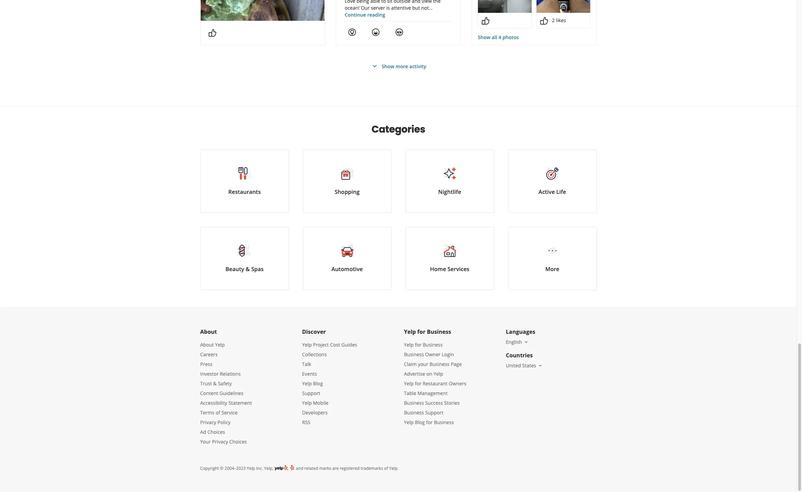 Task type: locate. For each thing, give the bounding box(es) containing it.
careers
[[200, 352, 218, 358]]

discover
[[302, 328, 326, 336]]

open photo lightbox image
[[478, 0, 532, 13], [537, 0, 591, 13]]

rss link
[[302, 420, 311, 426]]

table
[[404, 390, 416, 397]]

yelp up careers
[[215, 342, 225, 349]]

united states
[[506, 363, 536, 369]]

about yelp careers press investor relations trust & safety content guidelines accessibility statement terms of service privacy policy ad choices your privacy choices
[[200, 342, 252, 446]]

show inside button
[[382, 63, 395, 70]]

business
[[427, 328, 451, 336], [423, 342, 443, 349], [404, 352, 424, 358], [430, 361, 450, 368], [404, 400, 424, 407], [404, 410, 424, 416], [434, 420, 454, 426]]

relations
[[220, 371, 241, 378]]

page
[[451, 361, 462, 368]]

photos
[[503, 34, 519, 41]]

home services link
[[406, 227, 494, 291]]

0 vertical spatial show
[[478, 34, 491, 41]]

support
[[302, 390, 320, 397], [425, 410, 444, 416]]

show right 24 chevron down v2 icon
[[382, 63, 395, 70]]

privacy down 'terms'
[[200, 420, 216, 426]]

& right trust
[[213, 381, 217, 387]]

english
[[506, 339, 522, 346]]

restaurants link
[[200, 150, 289, 213]]

yelp mobile link
[[302, 400, 329, 407]]

yelp for business
[[404, 328, 451, 336]]

advertise
[[404, 371, 425, 378]]

events
[[302, 371, 317, 378]]

0 horizontal spatial of
[[216, 410, 220, 416]]

about up about yelp link
[[200, 328, 217, 336]]

active life
[[539, 188, 566, 196]]

0 vertical spatial privacy
[[200, 420, 216, 426]]

press link
[[200, 361, 213, 368]]

0 horizontal spatial blog
[[313, 381, 323, 387]]

copyright
[[200, 466, 219, 472]]

choices down privacy policy link
[[208, 429, 225, 436]]

1 horizontal spatial open photo lightbox image
[[537, 0, 591, 13]]

your privacy choices link
[[200, 439, 247, 446]]

1 vertical spatial about
[[200, 342, 214, 349]]

support inside yelp for business business owner login claim your business page advertise on yelp yelp for restaurant owners table management business success stories business support yelp blog for business
[[425, 410, 444, 416]]

blog
[[313, 381, 323, 387], [415, 420, 425, 426]]

project
[[313, 342, 329, 349]]

choices
[[208, 429, 225, 436], [229, 439, 247, 446]]

owners
[[449, 381, 467, 387]]

1 horizontal spatial of
[[384, 466, 388, 472]]

likes
[[556, 17, 566, 24]]

1 vertical spatial &
[[213, 381, 217, 387]]

1 horizontal spatial &
[[246, 266, 250, 273]]

1 horizontal spatial blog
[[415, 420, 425, 426]]

developers
[[302, 410, 328, 416]]

privacy down ad choices "link"
[[212, 439, 228, 446]]

show more activity button
[[371, 62, 426, 70]]

show left all at the top right
[[478, 34, 491, 41]]

1 horizontal spatial 16 chevron down v2 image
[[538, 363, 543, 369]]

yelp down support link
[[302, 400, 312, 407]]

1 horizontal spatial like feed item image
[[540, 17, 549, 25]]

16 chevron down v2 image down languages
[[524, 340, 529, 345]]

explore recent activity section section
[[195, 0, 603, 106]]

about
[[200, 328, 217, 336], [200, 342, 214, 349]]

yelp right on on the bottom of the page
[[434, 371, 443, 378]]

0 horizontal spatial like feed item image
[[208, 29, 217, 37]]

0 horizontal spatial &
[[213, 381, 217, 387]]

0 horizontal spatial open photo lightbox image
[[478, 0, 532, 13]]

0 vertical spatial &
[[246, 266, 250, 273]]

yelp project cost guides link
[[302, 342, 357, 349]]

16 chevron down v2 image inside 'united states' popup button
[[538, 363, 543, 369]]

of left "yelp."
[[384, 466, 388, 472]]

1 vertical spatial 16 chevron down v2 image
[[538, 363, 543, 369]]

beauty & spas
[[226, 266, 264, 273]]

like feed item image
[[482, 17, 490, 25]]

of up privacy policy link
[[216, 410, 220, 416]]

ad choices link
[[200, 429, 225, 436]]

blog inside 'yelp project cost guides collections talk events yelp blog support yelp mobile developers rss'
[[313, 381, 323, 387]]

for
[[418, 328, 426, 336], [415, 342, 422, 349], [415, 381, 422, 387], [426, 420, 433, 426]]

1 horizontal spatial show
[[478, 34, 491, 41]]

0 vertical spatial choices
[[208, 429, 225, 436]]

like feed item image
[[540, 17, 549, 25], [208, 29, 217, 37]]

terms of service link
[[200, 410, 238, 416]]

success
[[425, 400, 443, 407]]

restaurants
[[228, 188, 261, 196]]

your
[[200, 439, 211, 446]]

policy
[[218, 420, 231, 426]]

inc.
[[256, 466, 263, 472]]

about for about yelp careers press investor relations trust & safety content guidelines accessibility statement terms of service privacy policy ad choices your privacy choices
[[200, 342, 214, 349]]

2 about from the top
[[200, 342, 214, 349]]

open photo lightbox image up like feed item icon
[[478, 0, 532, 13]]

united
[[506, 363, 521, 369]]

active life link
[[508, 150, 597, 213]]

states
[[523, 363, 536, 369]]

1 vertical spatial support
[[425, 410, 444, 416]]

owner
[[425, 352, 441, 358]]

©
[[220, 466, 224, 472]]

automotive
[[332, 266, 363, 273]]

yelp.
[[389, 466, 399, 472]]

show inside dropdown button
[[478, 34, 491, 41]]

0 vertical spatial support
[[302, 390, 320, 397]]

business up owner
[[423, 342, 443, 349]]

support down yelp blog link at the bottom left of page
[[302, 390, 320, 397]]

privacy
[[200, 420, 216, 426], [212, 439, 228, 446]]

0 horizontal spatial 16 chevron down v2 image
[[524, 340, 529, 345]]

services
[[448, 266, 470, 273]]

blog up support link
[[313, 381, 323, 387]]

yelp up table
[[404, 381, 414, 387]]

content
[[200, 390, 218, 397]]

support down success
[[425, 410, 444, 416]]

nightlife
[[438, 188, 461, 196]]

1 vertical spatial choices
[[229, 439, 247, 446]]

business owner login link
[[404, 352, 454, 358]]

0 vertical spatial like feed item image
[[540, 17, 549, 25]]

english button
[[506, 339, 529, 346]]

16 chevron down v2 image right the states
[[538, 363, 543, 369]]

24 funny v2 image
[[372, 28, 380, 36]]

terms
[[200, 410, 214, 416]]

about inside the 'about yelp careers press investor relations trust & safety content guidelines accessibility statement terms of service privacy policy ad choices your privacy choices'
[[200, 342, 214, 349]]

16 chevron down v2 image inside the english popup button
[[524, 340, 529, 345]]

yelp burst image
[[290, 465, 295, 471]]

investor relations link
[[200, 371, 241, 378]]

blog down the business support link on the right
[[415, 420, 425, 426]]

of inside the 'about yelp careers press investor relations trust & safety content guidelines accessibility statement terms of service privacy policy ad choices your privacy choices'
[[216, 410, 220, 416]]

more link
[[508, 227, 597, 291]]

1 vertical spatial privacy
[[212, 439, 228, 446]]

0 vertical spatial of
[[216, 410, 220, 416]]

1 horizontal spatial support
[[425, 410, 444, 416]]

1 open photo lightbox image from the left
[[478, 0, 532, 13]]

0 horizontal spatial show
[[382, 63, 395, 70]]

& left spas
[[246, 266, 250, 273]]

0 vertical spatial 16 chevron down v2 image
[[524, 340, 529, 345]]

1 about from the top
[[200, 328, 217, 336]]

0 horizontal spatial support
[[302, 390, 320, 397]]

and related marks are registered trademarks of yelp.
[[295, 466, 399, 472]]

choices down the policy
[[229, 439, 247, 446]]

open photo lightbox image up the likes
[[537, 0, 591, 13]]

16 chevron down v2 image
[[524, 340, 529, 345], [538, 363, 543, 369]]

1 horizontal spatial choices
[[229, 439, 247, 446]]

continue reading button
[[345, 11, 385, 18]]

support link
[[302, 390, 320, 397]]

active
[[539, 188, 555, 196]]

rss
[[302, 420, 311, 426]]

24 cool v2 image
[[395, 28, 404, 36]]

1 vertical spatial like feed item image
[[208, 29, 217, 37]]

1 vertical spatial blog
[[415, 420, 425, 426]]

about up careers
[[200, 342, 214, 349]]

0 vertical spatial about
[[200, 328, 217, 336]]

1 vertical spatial show
[[382, 63, 395, 70]]

united states button
[[506, 363, 543, 369]]

0 vertical spatial blog
[[313, 381, 323, 387]]



Task type: vqa. For each thing, say whether or not it's contained in the screenshot.
bone
no



Task type: describe. For each thing, give the bounding box(es) containing it.
show more activity
[[382, 63, 426, 70]]

privacy policy link
[[200, 420, 231, 426]]

and
[[296, 466, 304, 472]]

for down the business support link on the right
[[426, 420, 433, 426]]

business success stories link
[[404, 400, 460, 407]]

shopping
[[335, 188, 360, 196]]

safety
[[218, 381, 232, 387]]

mobile
[[313, 400, 329, 407]]

business up yelp blog for business link
[[404, 410, 424, 416]]

beauty
[[226, 266, 244, 273]]

business up claim
[[404, 352, 424, 358]]

24 chevron down v2 image
[[371, 62, 379, 70]]

more
[[546, 266, 560, 273]]

yelp up collections link
[[302, 342, 312, 349]]

activity
[[410, 63, 426, 70]]

statement
[[229, 400, 252, 407]]

home services
[[430, 266, 470, 273]]

2
[[552, 17, 555, 24]]

2 open photo lightbox image from the left
[[537, 0, 591, 13]]

life
[[557, 188, 566, 196]]

for down advertise
[[415, 381, 422, 387]]

yelp up claim
[[404, 342, 414, 349]]

guidelines
[[220, 390, 244, 397]]

categories
[[372, 123, 425, 136]]

related
[[305, 466, 318, 472]]

continue
[[345, 11, 366, 18]]

service
[[222, 410, 238, 416]]

24 useful v2 image
[[348, 28, 357, 36]]

beauty & spas link
[[200, 227, 289, 291]]

events link
[[302, 371, 317, 378]]

yelp,
[[264, 466, 273, 472]]

for up yelp for business link
[[418, 328, 426, 336]]

talk link
[[302, 361, 311, 368]]

2 likes
[[552, 17, 566, 24]]

your
[[418, 361, 429, 368]]

business down owner
[[430, 361, 450, 368]]

shopping link
[[303, 150, 392, 213]]

trust & safety link
[[200, 381, 232, 387]]

business down stories
[[434, 420, 454, 426]]

automotive link
[[303, 227, 392, 291]]

registered
[[340, 466, 360, 472]]

2004–2023
[[225, 466, 246, 472]]

home
[[430, 266, 446, 273]]

yelp for business business owner login claim your business page advertise on yelp yelp for restaurant owners table management business success stories business support yelp blog for business
[[404, 342, 467, 426]]

yelp logo image
[[275, 465, 288, 472]]

careers link
[[200, 352, 218, 358]]

ad
[[200, 429, 206, 436]]

yelp inside the 'about yelp careers press investor relations trust & safety content guidelines accessibility statement terms of service privacy policy ad choices your privacy choices'
[[215, 342, 225, 349]]

16 chevron down v2 image for countries
[[538, 363, 543, 369]]

accessibility
[[200, 400, 227, 407]]

accessibility statement link
[[200, 400, 252, 407]]

show for show more activity
[[382, 63, 395, 70]]

cost
[[330, 342, 340, 349]]

developers link
[[302, 410, 328, 416]]

copyright © 2004–2023 yelp inc. yelp,
[[200, 466, 273, 472]]

about for about
[[200, 328, 217, 336]]

yelp down events 'link'
[[302, 381, 312, 387]]

blog inside yelp for business business owner login claim your business page advertise on yelp yelp for restaurant owners table management business success stories business support yelp blog for business
[[415, 420, 425, 426]]

restaurant
[[423, 381, 448, 387]]

yelp project cost guides collections talk events yelp blog support yelp mobile developers rss
[[302, 342, 357, 426]]

for up business owner login "link"
[[415, 342, 422, 349]]

guides
[[341, 342, 357, 349]]

investor
[[200, 371, 219, 378]]

press
[[200, 361, 213, 368]]

category navigation section navigation
[[193, 107, 604, 307]]

countries
[[506, 352, 533, 360]]

0 horizontal spatial choices
[[208, 429, 225, 436]]

,
[[288, 466, 290, 472]]

management
[[418, 390, 448, 397]]

claim
[[404, 361, 417, 368]]

business down table
[[404, 400, 424, 407]]

show for show all 4 photos
[[478, 34, 491, 41]]

languages
[[506, 328, 536, 336]]

collections link
[[302, 352, 327, 358]]

on
[[427, 371, 433, 378]]

talk
[[302, 361, 311, 368]]

& inside the 'about yelp careers press investor relations trust & safety content guidelines accessibility statement terms of service privacy policy ad choices your privacy choices'
[[213, 381, 217, 387]]

yelp up yelp for business link
[[404, 328, 416, 336]]

spas
[[251, 266, 264, 273]]

yelp for business link
[[404, 342, 443, 349]]

16 chevron down v2 image for languages
[[524, 340, 529, 345]]

yelp left inc.
[[247, 466, 255, 472]]

business support link
[[404, 410, 444, 416]]

yelp down the business support link on the right
[[404, 420, 414, 426]]

1 vertical spatial of
[[384, 466, 388, 472]]

nightlife link
[[406, 150, 494, 213]]

stories
[[444, 400, 460, 407]]

claim your business page link
[[404, 361, 462, 368]]

about yelp link
[[200, 342, 225, 349]]

business up yelp for business link
[[427, 328, 451, 336]]

content guidelines link
[[200, 390, 244, 397]]

advertise on yelp link
[[404, 371, 443, 378]]

& inside beauty & spas link
[[246, 266, 250, 273]]

table management link
[[404, 390, 448, 397]]

yelp for restaurant owners link
[[404, 381, 467, 387]]

trademarks
[[361, 466, 383, 472]]

trust
[[200, 381, 212, 387]]

reading
[[367, 11, 385, 18]]

support inside 'yelp project cost guides collections talk events yelp blog support yelp mobile developers rss'
[[302, 390, 320, 397]]

show all 4 photos button
[[478, 34, 519, 41]]

all
[[492, 34, 497, 41]]



